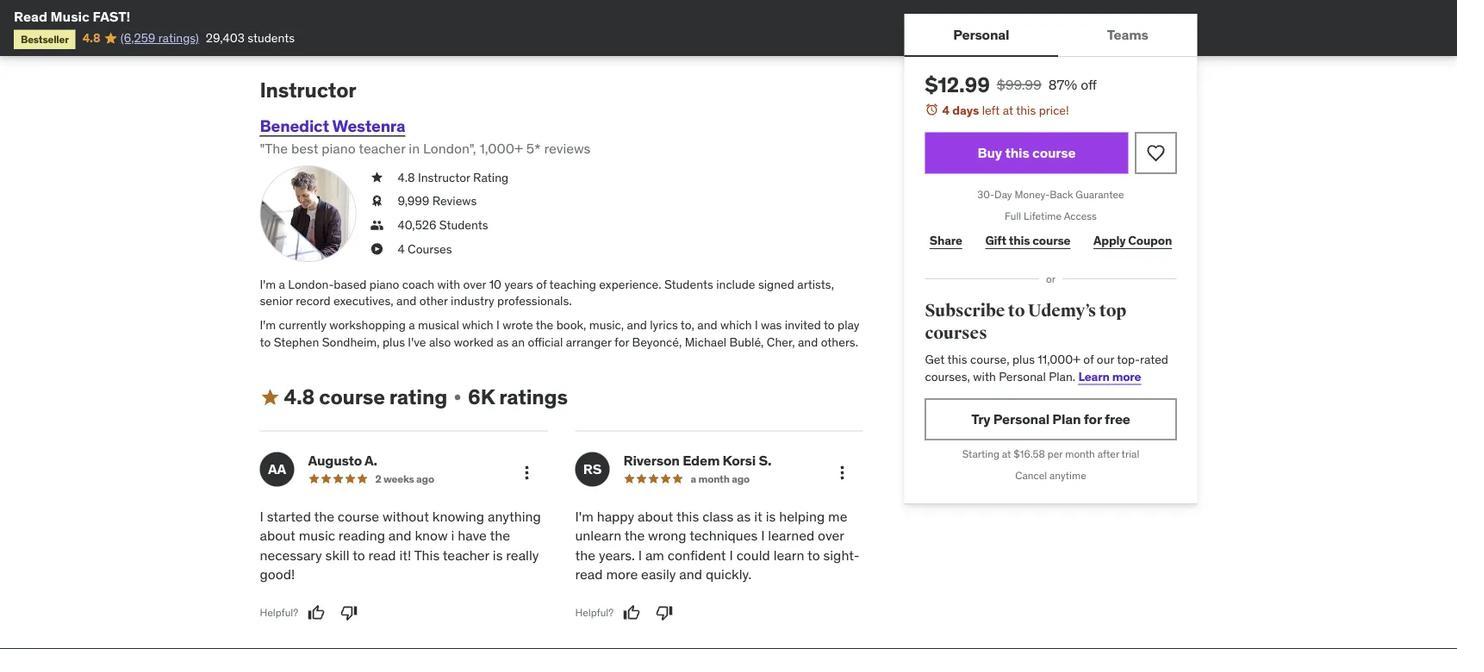 Task type: vqa. For each thing, say whether or not it's contained in the screenshot.
bottommost "Dismiss" button
no



Task type: describe. For each thing, give the bounding box(es) containing it.
courses,
[[925, 368, 971, 384]]

9,999
[[398, 193, 430, 209]]

to,
[[681, 317, 695, 333]]

and down coach
[[397, 293, 417, 309]]

i left was
[[755, 317, 758, 333]]

full
[[1005, 209, 1022, 223]]

with inside i'm a london-based piano coach with over 10 years of teaching experience. students include signed artists, senior record executives, and other industry professionals. i'm currently workshopping a musical which i wrote the book, music, and lyrics to, and which i was invited to play to stephen sondheim, plus i've also worked as an official arranger for beyoncé, michael bublé, cher, and others.
[[438, 276, 460, 292]]

benedict westenra "the best piano teacher in london", 1,000+ 5* reviews
[[260, 115, 591, 158]]

helpful? for i started the course without knowing anything about music reading and know i have the necessary skill to read it! this teacher is really good!
[[260, 606, 298, 619]]

senior
[[260, 293, 293, 309]]

over inside i'm a london-based piano coach with over 10 years of teaching experience. students include signed artists, senior record executives, and other industry professionals. i'm currently workshopping a musical which i wrote the book, music, and lyrics to, and which i was invited to play to stephen sondheim, plus i've also worked as an official arranger for beyoncé, michael bublé, cher, and others.
[[463, 276, 486, 292]]

2 weeks ago
[[375, 472, 434, 485]]

6k
[[468, 384, 495, 410]]

teaching
[[550, 276, 597, 292]]

music,
[[589, 317, 624, 333]]

subscribe to udemy's top courses
[[925, 300, 1127, 344]]

mark review by augusto a. as helpful image
[[308, 604, 325, 621]]

additional actions for review by riverson edem korsi s. image
[[832, 462, 853, 483]]

reading
[[339, 527, 385, 545]]

i've
[[408, 334, 426, 349]]

i up quickly.
[[730, 546, 733, 564]]

off
[[1081, 75, 1097, 93]]

1,000+
[[480, 140, 523, 158]]

signed
[[759, 276, 795, 292]]

87%
[[1049, 75, 1078, 93]]

this for buy
[[1005, 144, 1030, 162]]

to inside i'm happy about this class as it is helping me unlearn the wrong techniques i learned over the years. i am confident i could learn to sight- read more easily and quickly.
[[808, 546, 820, 564]]

4 for 4 courses
[[398, 241, 405, 256]]

4 courses
[[398, 241, 452, 256]]

beyoncé,
[[632, 334, 682, 349]]

try personal plan for free
[[972, 410, 1131, 428]]

i left am
[[639, 546, 642, 564]]

ratings
[[499, 384, 568, 410]]

course down sondheim, on the bottom left
[[319, 384, 385, 410]]

ago for as
[[732, 472, 750, 485]]

an
[[512, 334, 525, 349]]

personal button
[[905, 14, 1059, 55]]

knowing
[[433, 508, 485, 525]]

plan.
[[1049, 368, 1076, 384]]

students
[[248, 30, 295, 46]]

teacher inside i started the course without knowing anything about music reading and know i have the necessary skill to read it! this teacher is really good!
[[443, 546, 490, 564]]

alarm image
[[925, 103, 939, 116]]

i'm for i'm a london-based piano coach with over 10 years of teaching experience. students include signed artists, senior record executives, and other industry professionals. i'm currently workshopping a musical which i wrote the book, music, and lyrics to, and which i was invited to play to stephen sondheim, plus i've also worked as an official arranger for beyoncé, michael bublé, cher, and others.
[[260, 276, 276, 292]]

about inside i'm happy about this class as it is helping me unlearn the wrong techniques i learned over the years. i am confident i could learn to sight- read more easily and quickly.
[[638, 508, 674, 525]]

aa
[[268, 460, 286, 478]]

read music fast!
[[14, 7, 131, 25]]

best
[[291, 140, 318, 158]]

i down it
[[761, 527, 765, 545]]

4.8 for 4.8 course rating
[[284, 384, 315, 410]]

unlearn
[[575, 527, 622, 545]]

riverson
[[624, 451, 680, 469]]

month inside starting at $16.58 per month after trial cancel anytime
[[1066, 447, 1096, 461]]

to left 'play'
[[824, 317, 835, 333]]

based
[[334, 276, 367, 292]]

and up beyoncé,
[[627, 317, 647, 333]]

course,
[[971, 352, 1010, 367]]

it!
[[400, 546, 411, 564]]

4.8 for 4.8
[[83, 30, 100, 46]]

have
[[458, 527, 487, 545]]

without
[[383, 508, 429, 525]]

5*
[[526, 140, 541, 158]]

after
[[1098, 447, 1120, 461]]

apply coupon
[[1094, 233, 1172, 248]]

gift this course
[[986, 233, 1071, 248]]

day
[[995, 188, 1013, 201]]

xsmall image for 4 courses
[[370, 240, 384, 257]]

access
[[1064, 209, 1097, 223]]

years.
[[599, 546, 635, 564]]

try personal plan for free link
[[925, 399, 1177, 440]]

know
[[415, 527, 448, 545]]

and inside i'm happy about this class as it is helping me unlearn the wrong techniques i learned over the years. i am confident i could learn to sight- read more easily and quickly.
[[680, 565, 703, 583]]

gift this course link
[[981, 223, 1076, 258]]

learn
[[774, 546, 805, 564]]

and inside i started the course without knowing anything about music reading and know i have the necessary skill to read it! this teacher is really good!
[[389, 527, 412, 545]]

and down invited on the right of page
[[798, 334, 818, 349]]

this for get
[[948, 352, 968, 367]]

course inside button
[[1033, 144, 1076, 162]]

about inside i started the course without knowing anything about music reading and know i have the necessary skill to read it! this teacher is really good!
[[260, 527, 295, 545]]

mark review by riverson edem korsi s. as helpful image
[[623, 604, 641, 621]]

coach
[[402, 276, 435, 292]]

industry
[[451, 293, 495, 309]]

subscribe
[[925, 300, 1005, 322]]

years
[[505, 276, 533, 292]]

with inside get this course, plus 11,000+ of our top-rated courses, with personal plan.
[[973, 368, 996, 384]]

i started the course without knowing anything about music reading and know i have the necessary skill to read it! this teacher is really good!
[[260, 508, 541, 583]]

left
[[982, 102, 1000, 118]]

xsmall image for 9,999 reviews
[[370, 193, 384, 210]]

gift
[[986, 233, 1007, 248]]

medium image
[[260, 387, 281, 408]]

piano for westenra
[[322, 140, 356, 158]]

udemy's
[[1028, 300, 1097, 322]]

i left the wrote
[[497, 317, 500, 333]]

read inside i started the course without knowing anything about music reading and know i have the necessary skill to read it! this teacher is really good!
[[369, 546, 396, 564]]

is inside i started the course without knowing anything about music reading and know i have the necessary skill to read it! this teacher is really good!
[[493, 546, 503, 564]]

(6,259
[[120, 30, 155, 46]]

0 horizontal spatial a
[[279, 276, 285, 292]]

1 which from the left
[[462, 317, 494, 333]]

0 horizontal spatial students
[[439, 217, 488, 233]]

read inside i'm happy about this class as it is helping me unlearn the wrong techniques i learned over the years. i am confident i could learn to sight- read more easily and quickly.
[[575, 565, 603, 583]]

course inside i started the course without knowing anything about music reading and know i have the necessary skill to read it! this teacher is really good!
[[338, 508, 379, 525]]

course down lifetime
[[1033, 233, 1071, 248]]

s.
[[759, 451, 772, 469]]

4.8 course rating
[[284, 384, 447, 410]]

me
[[828, 508, 848, 525]]

xsmall image for 4.8 instructor rating
[[370, 169, 384, 186]]

helping
[[779, 508, 825, 525]]

top-
[[1117, 352, 1141, 367]]

mark review by augusto a. as unhelpful image
[[341, 604, 358, 621]]

edem
[[683, 451, 720, 469]]

teams
[[1108, 25, 1149, 43]]

benedict westenra image
[[260, 166, 356, 262]]

1 vertical spatial month
[[699, 472, 730, 485]]

share
[[930, 233, 963, 248]]

guarantee
[[1076, 188, 1125, 201]]



Task type: locate. For each thing, give the bounding box(es) containing it.
worked
[[454, 334, 494, 349]]

this for gift
[[1009, 233, 1030, 248]]

and up "michael"
[[698, 317, 718, 333]]

1 vertical spatial about
[[260, 527, 295, 545]]

wishlist image
[[1146, 143, 1167, 163]]

for
[[615, 334, 629, 349], [1084, 410, 1102, 428]]

piano inside i'm a london-based piano coach with over 10 years of teaching experience. students include signed artists, senior record executives, and other industry professionals. i'm currently workshopping a musical which i wrote the book, music, and lyrics to, and which i was invited to play to stephen sondheim, plus i've also worked as an official arranger for beyoncé, michael bublé, cher, and others.
[[370, 276, 399, 292]]

1 horizontal spatial for
[[1084, 410, 1102, 428]]

1 horizontal spatial instructor
[[418, 169, 470, 185]]

0 vertical spatial personal
[[954, 25, 1010, 43]]

month down edem
[[699, 472, 730, 485]]

0 vertical spatial a
[[279, 276, 285, 292]]

which up bublé, on the right of page
[[721, 317, 752, 333]]

0 horizontal spatial teacher
[[359, 140, 406, 158]]

the up music
[[314, 508, 334, 525]]

this inside i'm happy about this class as it is helping me unlearn the wrong techniques i learned over the years. i am confident i could learn to sight- read more easily and quickly.
[[677, 508, 699, 525]]

0 horizontal spatial about
[[260, 527, 295, 545]]

1 vertical spatial is
[[493, 546, 503, 564]]

0 vertical spatial read
[[369, 546, 396, 564]]

personal up '$12.99'
[[954, 25, 1010, 43]]

more down top- in the bottom of the page
[[1113, 368, 1142, 384]]

piano for a
[[370, 276, 399, 292]]

30-day money-back guarantee full lifetime access
[[978, 188, 1125, 223]]

also
[[429, 334, 451, 349]]

and up it!
[[389, 527, 412, 545]]

4.8 instructor rating
[[398, 169, 509, 185]]

ratings)
[[158, 30, 199, 46]]

1 horizontal spatial with
[[973, 368, 996, 384]]

1 horizontal spatial is
[[766, 508, 776, 525]]

0 horizontal spatial 4.8
[[83, 30, 100, 46]]

0 vertical spatial 4
[[943, 102, 950, 118]]

i inside i started the course without knowing anything about music reading and know i have the necessary skill to read it! this teacher is really good!
[[260, 508, 264, 525]]

course up back
[[1033, 144, 1076, 162]]

1 horizontal spatial helpful?
[[575, 606, 614, 619]]

over inside i'm happy about this class as it is helping me unlearn the wrong techniques i learned over the years. i am confident i could learn to sight- read more easily and quickly.
[[818, 527, 844, 545]]

over down "me"
[[818, 527, 844, 545]]

4.8 right medium image
[[284, 384, 315, 410]]

the down the unlearn
[[575, 546, 596, 564]]

other
[[420, 293, 448, 309]]

include
[[717, 276, 756, 292]]

personal inside button
[[954, 25, 1010, 43]]

teacher down have
[[443, 546, 490, 564]]

1 vertical spatial more
[[606, 565, 638, 583]]

cher,
[[767, 334, 795, 349]]

29,403 students
[[206, 30, 295, 46]]

1 horizontal spatial month
[[1066, 447, 1096, 461]]

for down the music,
[[615, 334, 629, 349]]

personal up $16.58
[[994, 410, 1050, 428]]

personal down course,
[[999, 368, 1046, 384]]

0 vertical spatial is
[[766, 508, 776, 525]]

top
[[1100, 300, 1127, 322]]

to left udemy's
[[1008, 300, 1025, 322]]

ago down 'korsi'
[[732, 472, 750, 485]]

i'm up the unlearn
[[575, 508, 594, 525]]

the down anything
[[490, 527, 510, 545]]

1 horizontal spatial plus
[[1013, 352, 1035, 367]]

of up professionals.
[[536, 276, 547, 292]]

to inside i started the course without knowing anything about music reading and know i have the necessary skill to read it! this teacher is really good!
[[353, 546, 365, 564]]

9,999 reviews
[[398, 193, 477, 209]]

2 vertical spatial a
[[691, 472, 696, 485]]

to left "stephen"
[[260, 334, 271, 349]]

at left $16.58
[[1002, 447, 1012, 461]]

about
[[638, 508, 674, 525], [260, 527, 295, 545]]

4.8 up 9,999
[[398, 169, 415, 185]]

instructor up benedict
[[260, 77, 356, 103]]

weeks
[[384, 472, 414, 485]]

1 vertical spatial read
[[575, 565, 603, 583]]

i'm a london-based piano coach with over 10 years of teaching experience. students include signed artists, senior record executives, and other industry professionals. i'm currently workshopping a musical which i wrote the book, music, and lyrics to, and which i was invited to play to stephen sondheim, plus i've also worked as an official arranger for beyoncé, michael bublé, cher, and others.
[[260, 276, 860, 349]]

1 vertical spatial plus
[[1013, 352, 1035, 367]]

benedict
[[260, 115, 329, 136]]

this up the wrong
[[677, 508, 699, 525]]

0 vertical spatial over
[[463, 276, 486, 292]]

learn
[[1079, 368, 1110, 384]]

piano down benedict westenra link
[[322, 140, 356, 158]]

0 horizontal spatial is
[[493, 546, 503, 564]]

i'm down senior
[[260, 317, 276, 333]]

london",
[[423, 140, 476, 158]]

read
[[14, 7, 47, 25]]

with down course,
[[973, 368, 996, 384]]

rs
[[583, 460, 602, 478]]

1 vertical spatial a
[[409, 317, 415, 333]]

and down confident
[[680, 565, 703, 583]]

is left really
[[493, 546, 503, 564]]

1 horizontal spatial students
[[665, 276, 714, 292]]

plus left "i've" on the bottom left
[[383, 334, 405, 349]]

29,403
[[206, 30, 245, 46]]

1 vertical spatial 4
[[398, 241, 405, 256]]

1 horizontal spatial piano
[[370, 276, 399, 292]]

happy
[[597, 508, 635, 525]]

0 vertical spatial as
[[497, 334, 509, 349]]

for inside i'm a london-based piano coach with over 10 years of teaching experience. students include signed artists, senior record executives, and other industry professionals. i'm currently workshopping a musical which i wrote the book, music, and lyrics to, and which i was invited to play to stephen sondheim, plus i've also worked as an official arranger for beyoncé, michael bublé, cher, and others.
[[615, 334, 629, 349]]

0 horizontal spatial over
[[463, 276, 486, 292]]

this inside buy this course button
[[1005, 144, 1030, 162]]

over up industry
[[463, 276, 486, 292]]

1 vertical spatial of
[[1084, 352, 1094, 367]]

4 right alarm icon
[[943, 102, 950, 118]]

i'm up senior
[[260, 276, 276, 292]]

executives,
[[334, 293, 394, 309]]

this down "$99.99"
[[1017, 102, 1036, 118]]

bublé,
[[730, 334, 764, 349]]

6k ratings
[[468, 384, 568, 410]]

$12.99 $99.99 87% off
[[925, 72, 1097, 97]]

helpful? for i'm happy about this class as it is helping me unlearn the wrong techniques i learned over the years. i am confident i could learn to sight- read more easily and quickly.
[[575, 606, 614, 619]]

i left the started
[[260, 508, 264, 525]]

0 horizontal spatial helpful?
[[260, 606, 298, 619]]

tab list
[[905, 14, 1198, 57]]

students up to,
[[665, 276, 714, 292]]

of inside i'm a london-based piano coach with over 10 years of teaching experience. students include signed artists, senior record executives, and other industry professionals. i'm currently workshopping a musical which i wrote the book, music, and lyrics to, and which i was invited to play to stephen sondheim, plus i've also worked as an official arranger for beyoncé, michael bublé, cher, and others.
[[536, 276, 547, 292]]

month up anytime
[[1066, 447, 1096, 461]]

of
[[536, 276, 547, 292], [1084, 352, 1094, 367]]

1 horizontal spatial read
[[575, 565, 603, 583]]

reviews
[[433, 193, 477, 209]]

the up "official"
[[536, 317, 554, 333]]

4.8 down read music fast! in the top of the page
[[83, 30, 100, 46]]

0 vertical spatial about
[[638, 508, 674, 525]]

as inside i'm happy about this class as it is helping me unlearn the wrong techniques i learned over the years. i am confident i could learn to sight- read more easily and quickly.
[[737, 508, 751, 525]]

currently
[[279, 317, 327, 333]]

1 vertical spatial students
[[665, 276, 714, 292]]

is inside i'm happy about this class as it is helping me unlearn the wrong techniques i learned over the years. i am confident i could learn to sight- read more easily and quickly.
[[766, 508, 776, 525]]

0 horizontal spatial read
[[369, 546, 396, 564]]

of inside get this course, plus 11,000+ of our top-rated courses, with personal plan.
[[1084, 352, 1094, 367]]

0 horizontal spatial as
[[497, 334, 509, 349]]

0 horizontal spatial which
[[462, 317, 494, 333]]

is
[[766, 508, 776, 525], [493, 546, 503, 564]]

2 helpful? from the left
[[575, 606, 614, 619]]

helpful? left the mark review by augusto a. as helpful 'icon'
[[260, 606, 298, 619]]

1 vertical spatial with
[[973, 368, 996, 384]]

plus inside i'm a london-based piano coach with over 10 years of teaching experience. students include signed artists, senior record executives, and other industry professionals. i'm currently workshopping a musical which i wrote the book, music, and lyrics to, and which i was invited to play to stephen sondheim, plus i've also worked as an official arranger for beyoncé, michael bublé, cher, and others.
[[383, 334, 405, 349]]

1 horizontal spatial teacher
[[443, 546, 490, 564]]

1 vertical spatial over
[[818, 527, 844, 545]]

$16.58
[[1014, 447, 1046, 461]]

0 vertical spatial of
[[536, 276, 547, 292]]

artists,
[[798, 276, 834, 292]]

teacher inside benedict westenra "the best piano teacher in london", 1,000+ 5* reviews
[[359, 140, 406, 158]]

confident
[[668, 546, 726, 564]]

westenra
[[332, 115, 405, 136]]

0 horizontal spatial 4
[[398, 241, 405, 256]]

helpful? left 'mark review by riverson edem korsi s. as helpful' icon
[[575, 606, 614, 619]]

wrong
[[648, 527, 687, 545]]

a
[[279, 276, 285, 292], [409, 317, 415, 333], [691, 472, 696, 485]]

0 vertical spatial month
[[1066, 447, 1096, 461]]

which up "worked"
[[462, 317, 494, 333]]

0 horizontal spatial of
[[536, 276, 547, 292]]

reviews
[[544, 140, 591, 158]]

apply
[[1094, 233, 1126, 248]]

is right it
[[766, 508, 776, 525]]

a down riverson edem korsi s. on the bottom of page
[[691, 472, 696, 485]]

2 horizontal spatial a
[[691, 472, 696, 485]]

read left it!
[[369, 546, 396, 564]]

about up the wrong
[[638, 508, 674, 525]]

course up reading
[[338, 508, 379, 525]]

0 horizontal spatial for
[[615, 334, 629, 349]]

0 vertical spatial with
[[438, 276, 460, 292]]

0 vertical spatial i'm
[[260, 276, 276, 292]]

augusto
[[308, 451, 362, 469]]

1 horizontal spatial over
[[818, 527, 844, 545]]

1 ago from the left
[[416, 472, 434, 485]]

this
[[414, 546, 440, 564]]

4.8
[[83, 30, 100, 46], [398, 169, 415, 185], [284, 384, 315, 410]]

get
[[925, 352, 945, 367]]

ago for knowing
[[416, 472, 434, 485]]

2 which from the left
[[721, 317, 752, 333]]

the up years.
[[625, 527, 645, 545]]

0 vertical spatial at
[[1003, 102, 1014, 118]]

plus right course,
[[1013, 352, 1035, 367]]

1 vertical spatial for
[[1084, 410, 1102, 428]]

as left it
[[737, 508, 751, 525]]

piano inside benedict westenra "the best piano teacher in london", 1,000+ 5* reviews
[[322, 140, 356, 158]]

0 vertical spatial students
[[439, 217, 488, 233]]

instructor up 9,999 reviews
[[418, 169, 470, 185]]

korsi
[[723, 451, 756, 469]]

more inside i'm happy about this class as it is helping me unlearn the wrong techniques i learned over the years. i am confident i could learn to sight- read more easily and quickly.
[[606, 565, 638, 583]]

as left an
[[497, 334, 509, 349]]

4.8 for 4.8 instructor rating
[[398, 169, 415, 185]]

1 vertical spatial personal
[[999, 368, 1046, 384]]

at
[[1003, 102, 1014, 118], [1002, 447, 1012, 461]]

"the
[[260, 140, 288, 158]]

rating
[[473, 169, 509, 185]]

at right left
[[1003, 102, 1014, 118]]

1 vertical spatial teacher
[[443, 546, 490, 564]]

1 vertical spatial piano
[[370, 276, 399, 292]]

about down the started
[[260, 527, 295, 545]]

xsmall image
[[370, 217, 384, 234]]

1 horizontal spatial 4.8
[[284, 384, 315, 410]]

personal inside get this course, plus 11,000+ of our top-rated courses, with personal plan.
[[999, 368, 1046, 384]]

music
[[299, 527, 335, 545]]

with up other
[[438, 276, 460, 292]]

this right 'buy'
[[1005, 144, 1030, 162]]

the inside i'm a london-based piano coach with over 10 years of teaching experience. students include signed artists, senior record executives, and other industry professionals. i'm currently workshopping a musical which i wrote the book, music, and lyrics to, and which i was invited to play to stephen sondheim, plus i've also worked as an official arranger for beyoncé, michael bublé, cher, and others.
[[536, 317, 554, 333]]

1 horizontal spatial as
[[737, 508, 751, 525]]

1 horizontal spatial about
[[638, 508, 674, 525]]

read down years.
[[575, 565, 603, 583]]

0 vertical spatial more
[[1113, 368, 1142, 384]]

this inside gift this course link
[[1009, 233, 1030, 248]]

this right the gift
[[1009, 233, 1030, 248]]

this up courses, on the right
[[948, 352, 968, 367]]

additional actions for review by augusto a. image
[[517, 462, 537, 483]]

helpful?
[[260, 606, 298, 619], [575, 606, 614, 619]]

learned
[[768, 527, 815, 545]]

read
[[369, 546, 396, 564], [575, 565, 603, 583]]

this inside get this course, plus 11,000+ of our top-rated courses, with personal plan.
[[948, 352, 968, 367]]

0 horizontal spatial month
[[699, 472, 730, 485]]

anything
[[488, 508, 541, 525]]

40,526 students
[[398, 217, 488, 233]]

days
[[953, 102, 979, 118]]

i'm for i'm happy about this class as it is helping me unlearn the wrong techniques i learned over the years. i am confident i could learn to sight- read more easily and quickly.
[[575, 508, 594, 525]]

2 vertical spatial i'm
[[575, 508, 594, 525]]

michael
[[685, 334, 727, 349]]

i
[[497, 317, 500, 333], [755, 317, 758, 333], [260, 508, 264, 525], [761, 527, 765, 545], [639, 546, 642, 564], [730, 546, 733, 564]]

trial
[[1122, 447, 1140, 461]]

for left free
[[1084, 410, 1102, 428]]

0 vertical spatial piano
[[322, 140, 356, 158]]

professionals.
[[497, 293, 572, 309]]

students inside i'm a london-based piano coach with over 10 years of teaching experience. students include signed artists, senior record executives, and other industry professionals. i'm currently workshopping a musical which i wrote the book, music, and lyrics to, and which i was invited to play to stephen sondheim, plus i've also worked as an official arranger for beyoncé, michael bublé, cher, and others.
[[665, 276, 714, 292]]

1 horizontal spatial of
[[1084, 352, 1094, 367]]

0 vertical spatial instructor
[[260, 77, 356, 103]]

2 ago from the left
[[732, 472, 750, 485]]

sondheim,
[[322, 334, 380, 349]]

0 horizontal spatial piano
[[322, 140, 356, 158]]

official
[[528, 334, 563, 349]]

at inside starting at $16.58 per month after trial cancel anytime
[[1002, 447, 1012, 461]]

0 horizontal spatial instructor
[[260, 77, 356, 103]]

4 down 40,526
[[398, 241, 405, 256]]

1 horizontal spatial ago
[[732, 472, 750, 485]]

0 horizontal spatial ago
[[416, 472, 434, 485]]

students down reviews
[[439, 217, 488, 233]]

0 vertical spatial for
[[615, 334, 629, 349]]

was
[[761, 317, 782, 333]]

in
[[409, 140, 420, 158]]

2 horizontal spatial 4.8
[[398, 169, 415, 185]]

1 vertical spatial 4.8
[[398, 169, 415, 185]]

1 vertical spatial as
[[737, 508, 751, 525]]

it
[[754, 508, 763, 525]]

plus
[[383, 334, 405, 349], [1013, 352, 1035, 367]]

4 for 4 days left at this price!
[[943, 102, 950, 118]]

am
[[646, 546, 665, 564]]

2 vertical spatial 4.8
[[284, 384, 315, 410]]

xsmall image
[[370, 169, 384, 186], [370, 193, 384, 210], [370, 240, 384, 257], [451, 390, 465, 404]]

2
[[375, 472, 381, 485]]

2 vertical spatial personal
[[994, 410, 1050, 428]]

starting
[[963, 447, 1000, 461]]

more down years.
[[606, 565, 638, 583]]

per
[[1048, 447, 1063, 461]]

tab list containing personal
[[905, 14, 1198, 57]]

record
[[296, 293, 331, 309]]

0 vertical spatial teacher
[[359, 140, 406, 158]]

0 horizontal spatial more
[[606, 565, 638, 583]]

plus inside get this course, plus 11,000+ of our top-rated courses, with personal plan.
[[1013, 352, 1035, 367]]

play
[[838, 317, 860, 333]]

experience.
[[599, 276, 662, 292]]

as inside i'm a london-based piano coach with over 10 years of teaching experience. students include signed artists, senior record executives, and other industry professionals. i'm currently workshopping a musical which i wrote the book, music, and lyrics to, and which i was invited to play to stephen sondheim, plus i've also worked as an official arranger for beyoncé, michael bublé, cher, and others.
[[497, 334, 509, 349]]

0 horizontal spatial with
[[438, 276, 460, 292]]

workshopping
[[330, 317, 406, 333]]

london-
[[288, 276, 334, 292]]

mark review by riverson edem korsi s. as unhelpful image
[[656, 604, 673, 621]]

piano up the executives,
[[370, 276, 399, 292]]

1 horizontal spatial a
[[409, 317, 415, 333]]

buy
[[978, 144, 1003, 162]]

to down reading
[[353, 546, 365, 564]]

0 vertical spatial plus
[[383, 334, 405, 349]]

a up "i've" on the bottom left
[[409, 317, 415, 333]]

1 vertical spatial i'm
[[260, 317, 276, 333]]

of left our
[[1084, 352, 1094, 367]]

lyrics
[[650, 317, 678, 333]]

1 vertical spatial at
[[1002, 447, 1012, 461]]

0 horizontal spatial plus
[[383, 334, 405, 349]]

4 days left at this price!
[[943, 102, 1070, 118]]

techniques
[[690, 527, 758, 545]]

1 horizontal spatial 4
[[943, 102, 950, 118]]

i'm inside i'm happy about this class as it is helping me unlearn the wrong techniques i learned over the years. i am confident i could learn to sight- read more easily and quickly.
[[575, 508, 594, 525]]

or
[[1046, 272, 1056, 285]]

a up senior
[[279, 276, 285, 292]]

starting at $16.58 per month after trial cancel anytime
[[963, 447, 1140, 482]]

plan
[[1053, 410, 1081, 428]]

necessary
[[260, 546, 322, 564]]

0 vertical spatial 4.8
[[83, 30, 100, 46]]

teacher down westenra
[[359, 140, 406, 158]]

1 helpful? from the left
[[260, 606, 298, 619]]

book,
[[557, 317, 587, 333]]

1 horizontal spatial which
[[721, 317, 752, 333]]

to right learn in the right bottom of the page
[[808, 546, 820, 564]]

1 vertical spatial instructor
[[418, 169, 470, 185]]

ago right weeks
[[416, 472, 434, 485]]

to inside subscribe to udemy's top courses
[[1008, 300, 1025, 322]]

1 horizontal spatial more
[[1113, 368, 1142, 384]]



